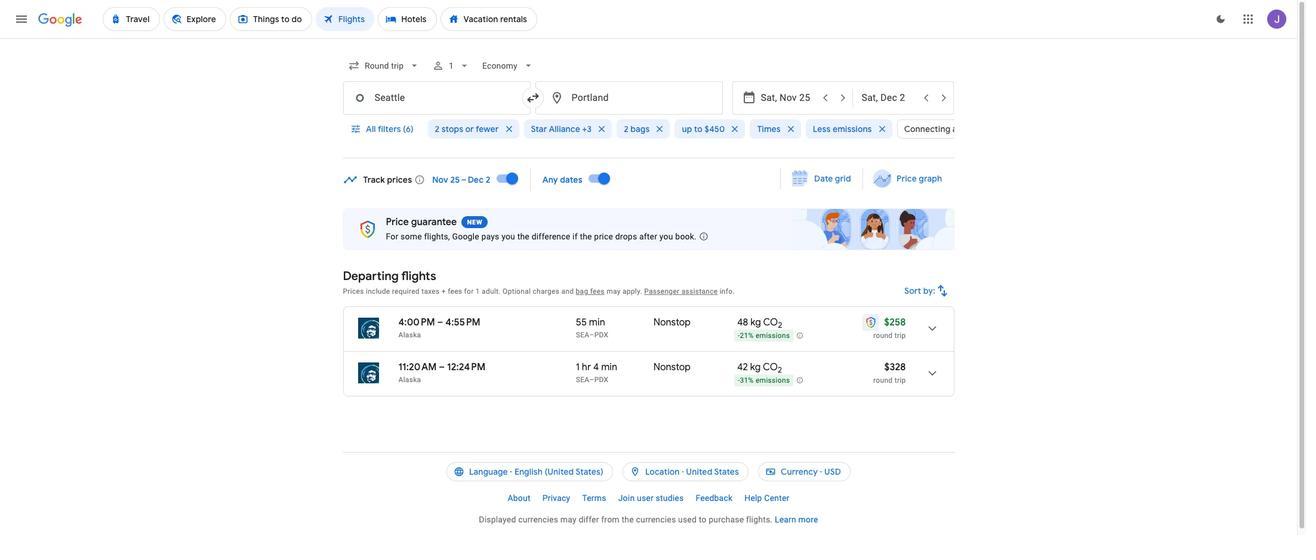 Task type: describe. For each thing, give the bounding box(es) containing it.
feedback link
[[690, 489, 739, 508]]

2 bags
[[624, 124, 650, 134]]

taxes
[[422, 287, 440, 296]]

48 kg co 2
[[738, 317, 783, 330]]

2 you from the left
[[660, 232, 674, 241]]

for some flights, google pays you the difference if the price drops after you book.
[[386, 232, 697, 241]]

Arrival time: 12:24 PM. text field
[[447, 361, 486, 373]]

guarantee
[[411, 216, 457, 228]]

flights
[[402, 269, 436, 284]]

states
[[715, 466, 739, 477]]

328 US dollars text field
[[885, 361, 906, 373]]

1 currencies from the left
[[519, 515, 559, 524]]

+
[[442, 287, 446, 296]]

drops
[[616, 232, 637, 241]]

sort by: button
[[900, 277, 955, 305]]

by:
[[924, 285, 936, 296]]

new
[[467, 219, 483, 226]]

filters
[[378, 124, 401, 134]]

1 vertical spatial may
[[561, 515, 577, 524]]

sea inside 1 hr 4 min sea – pdx
[[576, 376, 590, 384]]

help center link
[[739, 489, 796, 508]]

or
[[466, 124, 474, 134]]

2 horizontal spatial the
[[622, 515, 634, 524]]

star alliance +3
[[531, 124, 592, 134]]

11:20 am
[[399, 361, 437, 373]]

(united
[[545, 466, 574, 477]]

passenger assistance button
[[645, 287, 718, 296]]

prices
[[343, 287, 364, 296]]

leaves seattle-tacoma international airport at 11:20 am on saturday, november 25 and arrives at portland international airport at 12:24 pm on saturday, november 25. element
[[399, 361, 486, 373]]

stops
[[442, 124, 464, 134]]

New feature text field
[[462, 216, 488, 228]]

1 horizontal spatial the
[[580, 232, 592, 241]]

adult.
[[482, 287, 501, 296]]

+3
[[583, 124, 592, 134]]

4:55 pm
[[446, 317, 481, 329]]

round inside the $328 round trip
[[874, 376, 893, 385]]

21%
[[740, 332, 754, 340]]

31%
[[740, 376, 754, 385]]

learn more about tracked prices image
[[415, 174, 425, 185]]

2 inside the 48 kg co 2
[[778, 320, 783, 330]]

optional
[[503, 287, 531, 296]]

all
[[366, 124, 376, 134]]

location
[[646, 466, 680, 477]]

pdx inside 55 min sea – pdx
[[595, 331, 609, 339]]

$328 round trip
[[874, 361, 906, 385]]

join user studies link
[[613, 489, 690, 508]]

up
[[682, 124, 693, 134]]

times button
[[750, 115, 801, 143]]

find the best price region
[[343, 164, 955, 199]]

join
[[619, 493, 635, 503]]

alliance
[[549, 124, 581, 134]]

4:00 pm
[[399, 317, 435, 329]]

times
[[758, 124, 781, 134]]

12:24 pm
[[447, 361, 486, 373]]

nov 25 – dec 2
[[433, 174, 491, 185]]

from
[[602, 515, 620, 524]]

any dates
[[543, 174, 583, 185]]

0 horizontal spatial the
[[518, 232, 530, 241]]

privacy link
[[537, 489, 577, 508]]

emissions for 48
[[756, 332, 790, 340]]

up to $450
[[682, 124, 725, 134]]

user
[[637, 493, 654, 503]]

difference
[[532, 232, 571, 241]]

airports
[[953, 124, 985, 134]]

less
[[813, 124, 831, 134]]

assistance
[[682, 287, 718, 296]]

join user studies
[[619, 493, 684, 503]]

help center
[[745, 493, 790, 503]]

learn more link
[[775, 515, 819, 524]]

nonstop flight. element for 55 min
[[654, 317, 691, 330]]

language
[[469, 466, 508, 477]]

required
[[392, 287, 420, 296]]

track prices
[[363, 174, 412, 185]]

displayed currencies may differ from the currencies used to purchase flights. learn more
[[479, 515, 819, 524]]

2 stops or fewer button
[[428, 115, 519, 143]]

nov
[[433, 174, 449, 185]]

pdx inside 1 hr 4 min sea – pdx
[[595, 376, 609, 384]]

55
[[576, 317, 587, 329]]

hr
[[582, 361, 591, 373]]

departing
[[343, 269, 399, 284]]

departing flights
[[343, 269, 436, 284]]

connecting airports
[[905, 124, 985, 134]]

co for 48
[[764, 317, 778, 329]]

nonstop for 1 hr 4 min
[[654, 361, 691, 373]]

english
[[515, 466, 543, 477]]

emissions inside popup button
[[833, 124, 872, 134]]

round trip
[[874, 331, 906, 340]]

- for 42
[[738, 376, 740, 385]]

1 for 1
[[449, 61, 454, 70]]

1 for 1 hr 4 min sea – pdx
[[576, 361, 580, 373]]

-21% emissions
[[738, 332, 790, 340]]

2 fees from the left
[[591, 287, 605, 296]]

studies
[[656, 493, 684, 503]]

– inside 4:00 pm – 4:55 pm alaska
[[438, 317, 443, 329]]

nonstop flight. element for 1 hr 4 min
[[654, 361, 691, 375]]

emissions for 42
[[756, 376, 790, 385]]

change appearance image
[[1207, 5, 1236, 33]]

track
[[363, 174, 385, 185]]



Task type: locate. For each thing, give the bounding box(es) containing it.
date grid button
[[783, 168, 861, 189]]

sea inside 55 min sea – pdx
[[576, 331, 590, 339]]

emissions down the 48 kg co 2
[[756, 332, 790, 340]]

$450
[[705, 124, 725, 134]]

258 US dollars text field
[[885, 317, 906, 329]]

to right used
[[699, 515, 707, 524]]

connecting airports button
[[897, 115, 1005, 143]]

0 vertical spatial 1
[[449, 61, 454, 70]]

alaska for 11:20 am
[[399, 376, 421, 384]]

round down $258
[[874, 331, 893, 340]]

– inside 55 min sea – pdx
[[590, 331, 595, 339]]

you right pays
[[502, 232, 515, 241]]

Arrival time: 4:55 PM. text field
[[446, 317, 481, 329]]

0 vertical spatial price
[[897, 173, 918, 184]]

less emissions
[[813, 124, 872, 134]]

loading results progress bar
[[0, 38, 1298, 41]]

united
[[687, 466, 713, 477]]

alaska down 11:20 am text field
[[399, 376, 421, 384]]

– inside 1 hr 4 min sea – pdx
[[590, 376, 595, 384]]

emissions down 42 kg co 2
[[756, 376, 790, 385]]

any
[[543, 174, 558, 185]]

- down the 48
[[738, 332, 740, 340]]

star alliance +3 button
[[524, 115, 612, 143]]

may inside departing flights main content
[[607, 287, 621, 296]]

alaska for 4:00 pm
[[399, 331, 421, 339]]

price guarantee
[[386, 216, 457, 228]]

0 vertical spatial kg
[[751, 317, 761, 329]]

–
[[438, 317, 443, 329], [590, 331, 595, 339], [439, 361, 445, 373], [590, 376, 595, 384]]

currencies down privacy
[[519, 515, 559, 524]]

2 alaska from the top
[[399, 376, 421, 384]]

all filters (6) button
[[343, 115, 423, 143]]

1 vertical spatial pdx
[[595, 376, 609, 384]]

1 vertical spatial min
[[602, 361, 618, 373]]

1 pdx from the top
[[595, 331, 609, 339]]

you right after
[[660, 232, 674, 241]]

min right 4 on the bottom left of the page
[[602, 361, 618, 373]]

flights,
[[424, 232, 450, 241]]

42 kg co 2
[[738, 361, 782, 375]]

may
[[607, 287, 621, 296], [561, 515, 577, 524]]

min right 55
[[589, 317, 605, 329]]

0 horizontal spatial you
[[502, 232, 515, 241]]

1 nonstop from the top
[[654, 317, 691, 329]]

to inside popup button
[[695, 124, 703, 134]]

up to $450 button
[[675, 115, 746, 143]]

some
[[401, 232, 422, 241]]

bag
[[576, 287, 589, 296]]

2 up '-31% emissions'
[[778, 365, 782, 375]]

0 horizontal spatial fees
[[448, 287, 462, 296]]

2 - from the top
[[738, 376, 740, 385]]

fees right bag
[[591, 287, 605, 296]]

apply.
[[623, 287, 643, 296]]

departing flights main content
[[343, 164, 955, 406]]

about
[[508, 493, 531, 503]]

about link
[[502, 489, 537, 508]]

none search field containing all filters (6)
[[343, 51, 1005, 158]]

2 left bags
[[624, 124, 629, 134]]

date
[[814, 173, 833, 184]]

sea down hr
[[576, 376, 590, 384]]

currency
[[781, 466, 818, 477]]

0 vertical spatial to
[[695, 124, 703, 134]]

2 trip from the top
[[895, 376, 906, 385]]

flight details. leaves seattle-tacoma international airport at 11:20 am on saturday, november 25 and arrives at portland international airport at 12:24 pm on saturday, november 25. image
[[918, 359, 947, 388]]

purchase
[[709, 515, 744, 524]]

learn
[[775, 515, 797, 524]]

round down $328
[[874, 376, 893, 385]]

0 vertical spatial co
[[764, 317, 778, 329]]

price inside price graph button
[[897, 173, 918, 184]]

None field
[[343, 55, 425, 76], [478, 55, 539, 76], [343, 55, 425, 76], [478, 55, 539, 76]]

co inside 42 kg co 2
[[763, 361, 778, 373]]

2 nonstop from the top
[[654, 361, 691, 373]]

states)
[[576, 466, 604, 477]]

fees
[[448, 287, 462, 296], [591, 287, 605, 296]]

1 vertical spatial co
[[763, 361, 778, 373]]

prices
[[387, 174, 412, 185]]

2
[[435, 124, 440, 134], [624, 124, 629, 134], [486, 174, 491, 185], [778, 320, 783, 330], [778, 365, 782, 375]]

the right the from
[[622, 515, 634, 524]]

2 pdx from the top
[[595, 376, 609, 384]]

0 vertical spatial nonstop flight. element
[[654, 317, 691, 330]]

google
[[452, 232, 480, 241]]

pdx down total duration 55 min. element
[[595, 331, 609, 339]]

Departure time: 4:00 PM. text field
[[399, 317, 435, 329]]

co inside the 48 kg co 2
[[764, 317, 778, 329]]

prices include required taxes + fees for 1 adult. optional charges and bag fees may apply. passenger assistance
[[343, 287, 718, 296]]

the left difference
[[518, 232, 530, 241]]

price for price graph
[[897, 173, 918, 184]]

1 vertical spatial sea
[[576, 376, 590, 384]]

after
[[640, 232, 658, 241]]

1 vertical spatial nonstop
[[654, 361, 691, 373]]

min inside 55 min sea – pdx
[[589, 317, 605, 329]]

42
[[738, 361, 748, 373]]

1 alaska from the top
[[399, 331, 421, 339]]

1 sea from the top
[[576, 331, 590, 339]]

1 fees from the left
[[448, 287, 462, 296]]

price up for
[[386, 216, 409, 228]]

– down total duration 55 min. element
[[590, 331, 595, 339]]

-
[[738, 332, 740, 340], [738, 376, 740, 385]]

flight details. leaves seattle-tacoma international airport at 4:00 pm on saturday, november 25 and arrives at portland international airport at 4:55 pm on saturday, november 25. image
[[918, 314, 947, 343]]

kg for 42
[[751, 361, 761, 373]]

2 inside 2 bags popup button
[[624, 124, 629, 134]]

price graph button
[[866, 168, 952, 189]]

fees right +
[[448, 287, 462, 296]]

$328
[[885, 361, 906, 373]]

0 vertical spatial sea
[[576, 331, 590, 339]]

learn more about price guarantee image
[[690, 222, 718, 251]]

total duration 1 hr 4 min. element
[[576, 361, 654, 375]]

alaska
[[399, 331, 421, 339], [399, 376, 421, 384]]

2 inside 2 stops or fewer popup button
[[435, 124, 440, 134]]

Departure text field
[[761, 82, 816, 114]]

passenger
[[645, 287, 680, 296]]

– right 11:20 am text field
[[439, 361, 445, 373]]

total duration 55 min. element
[[576, 317, 654, 330]]

center
[[765, 493, 790, 503]]

0 vertical spatial min
[[589, 317, 605, 329]]

to
[[695, 124, 703, 134], [699, 515, 707, 524]]

Return text field
[[862, 82, 917, 114]]

price
[[594, 232, 613, 241]]

bag fees button
[[576, 287, 605, 296]]

privacy
[[543, 493, 571, 503]]

2 bags button
[[617, 115, 670, 143]]

currencies down join user studies link
[[636, 515, 676, 524]]

1 horizontal spatial currencies
[[636, 515, 676, 524]]

1 horizontal spatial price
[[897, 173, 918, 184]]

– inside 11:20 am – 12:24 pm alaska
[[439, 361, 445, 373]]

2 right 25 – dec
[[486, 174, 491, 185]]

2 stops or fewer
[[435, 124, 499, 134]]

flights.
[[747, 515, 773, 524]]

to right up
[[695, 124, 703, 134]]

for
[[386, 232, 399, 241]]

alaska down 4:00 pm
[[399, 331, 421, 339]]

2 up -21% emissions
[[778, 320, 783, 330]]

1 vertical spatial nonstop flight. element
[[654, 361, 691, 375]]

1 nonstop flight. element from the top
[[654, 317, 691, 330]]

Departure time: 11:20 AM. text field
[[399, 361, 437, 373]]

grid
[[835, 173, 851, 184]]

less emissions button
[[806, 115, 893, 143]]

1 vertical spatial -
[[738, 376, 740, 385]]

1 horizontal spatial fees
[[591, 287, 605, 296]]

emissions
[[833, 124, 872, 134], [756, 332, 790, 340], [756, 376, 790, 385]]

1 inside 1 hr 4 min sea – pdx
[[576, 361, 580, 373]]

0 vertical spatial alaska
[[399, 331, 421, 339]]

trip inside the $328 round trip
[[895, 376, 906, 385]]

– left 4:55 pm text field
[[438, 317, 443, 329]]

may left apply.
[[607, 287, 621, 296]]

2 vertical spatial emissions
[[756, 376, 790, 385]]

0 vertical spatial may
[[607, 287, 621, 296]]

2 inside find the best price region
[[486, 174, 491, 185]]

star
[[531, 124, 547, 134]]

more
[[799, 515, 819, 524]]

1 round from the top
[[874, 331, 893, 340]]

price for price guarantee
[[386, 216, 409, 228]]

min
[[589, 317, 605, 329], [602, 361, 618, 373]]

pdx down 4 on the bottom left of the page
[[595, 376, 609, 384]]

2 currencies from the left
[[636, 515, 676, 524]]

1 vertical spatial alaska
[[399, 376, 421, 384]]

trip down $258
[[895, 331, 906, 340]]

co for 42
[[763, 361, 778, 373]]

1 vertical spatial to
[[699, 515, 707, 524]]

leaves seattle-tacoma international airport at 4:00 pm on saturday, november 25 and arrives at portland international airport at 4:55 pm on saturday, november 25. element
[[399, 317, 481, 329]]

and
[[562, 287, 574, 296]]

graph
[[920, 173, 943, 184]]

- for 48
[[738, 332, 740, 340]]

nonstop for 55 min
[[654, 317, 691, 329]]

1 vertical spatial price
[[386, 216, 409, 228]]

price left graph at the right of page
[[897, 173, 918, 184]]

kg inside 42 kg co 2
[[751, 361, 761, 373]]

1 vertical spatial trip
[[895, 376, 906, 385]]

1 vertical spatial kg
[[751, 361, 761, 373]]

kg for 48
[[751, 317, 761, 329]]

-31% emissions
[[738, 376, 790, 385]]

4:00 pm – 4:55 pm alaska
[[399, 317, 481, 339]]

1 horizontal spatial 1
[[476, 287, 480, 296]]

1 you from the left
[[502, 232, 515, 241]]

None search field
[[343, 51, 1005, 158]]

1 vertical spatial round
[[874, 376, 893, 385]]

alaska inside 11:20 am – 12:24 pm alaska
[[399, 376, 421, 384]]

nonstop flight. element
[[654, 317, 691, 330], [654, 361, 691, 375]]

2 vertical spatial 1
[[576, 361, 580, 373]]

sea down 55
[[576, 331, 590, 339]]

1 vertical spatial emissions
[[756, 332, 790, 340]]

0 vertical spatial nonstop
[[654, 317, 691, 329]]

1 button
[[428, 51, 475, 80]]

0 horizontal spatial 1
[[449, 61, 454, 70]]

0 vertical spatial round
[[874, 331, 893, 340]]

0 horizontal spatial currencies
[[519, 515, 559, 524]]

0 vertical spatial emissions
[[833, 124, 872, 134]]

1 hr 4 min sea – pdx
[[576, 361, 618, 384]]

pays
[[482, 232, 500, 241]]

0 vertical spatial -
[[738, 332, 740, 340]]

charges
[[533, 287, 560, 296]]

- down 42
[[738, 376, 740, 385]]

1 trip from the top
[[895, 331, 906, 340]]

$258
[[885, 317, 906, 329]]

help
[[745, 493, 763, 503]]

2 sea from the top
[[576, 376, 590, 384]]

the right if
[[580, 232, 592, 241]]

0 vertical spatial trip
[[895, 331, 906, 340]]

kg right the 48
[[751, 317, 761, 329]]

swap origin and destination. image
[[526, 91, 540, 105]]

0 vertical spatial pdx
[[595, 331, 609, 339]]

25 – dec
[[451, 174, 484, 185]]

emissions right less
[[833, 124, 872, 134]]

price
[[897, 173, 918, 184], [386, 216, 409, 228]]

if
[[573, 232, 578, 241]]

2 round from the top
[[874, 376, 893, 385]]

kg right 42
[[751, 361, 761, 373]]

– down 4 on the bottom left of the page
[[590, 376, 595, 384]]

may left differ
[[561, 515, 577, 524]]

bags
[[631, 124, 650, 134]]

terms link
[[577, 489, 613, 508]]

2 nonstop flight. element from the top
[[654, 361, 691, 375]]

1 inside popup button
[[449, 61, 454, 70]]

1 horizontal spatial you
[[660, 232, 674, 241]]

min inside 1 hr 4 min sea – pdx
[[602, 361, 618, 373]]

all filters (6)
[[366, 124, 414, 134]]

1 - from the top
[[738, 332, 740, 340]]

2 left stops
[[435, 124, 440, 134]]

include
[[366, 287, 390, 296]]

currencies
[[519, 515, 559, 524], [636, 515, 676, 524]]

co up -21% emissions
[[764, 317, 778, 329]]

2 inside 42 kg co 2
[[778, 365, 782, 375]]

48
[[738, 317, 749, 329]]

trip down $328
[[895, 376, 906, 385]]

sort by:
[[905, 285, 936, 296]]

fewer
[[476, 124, 499, 134]]

None text field
[[343, 81, 531, 115], [535, 81, 723, 115], [343, 81, 531, 115], [535, 81, 723, 115]]

co up '-31% emissions'
[[763, 361, 778, 373]]

1 horizontal spatial may
[[607, 287, 621, 296]]

kg inside the 48 kg co 2
[[751, 317, 761, 329]]

1 vertical spatial 1
[[476, 287, 480, 296]]

2 horizontal spatial 1
[[576, 361, 580, 373]]

book.
[[676, 232, 697, 241]]

date grid
[[814, 173, 851, 184]]

0 horizontal spatial may
[[561, 515, 577, 524]]

0 horizontal spatial price
[[386, 216, 409, 228]]

main menu image
[[14, 12, 29, 26]]

alaska inside 4:00 pm – 4:55 pm alaska
[[399, 331, 421, 339]]



Task type: vqa. For each thing, say whether or not it's contained in the screenshot.
bags
yes



